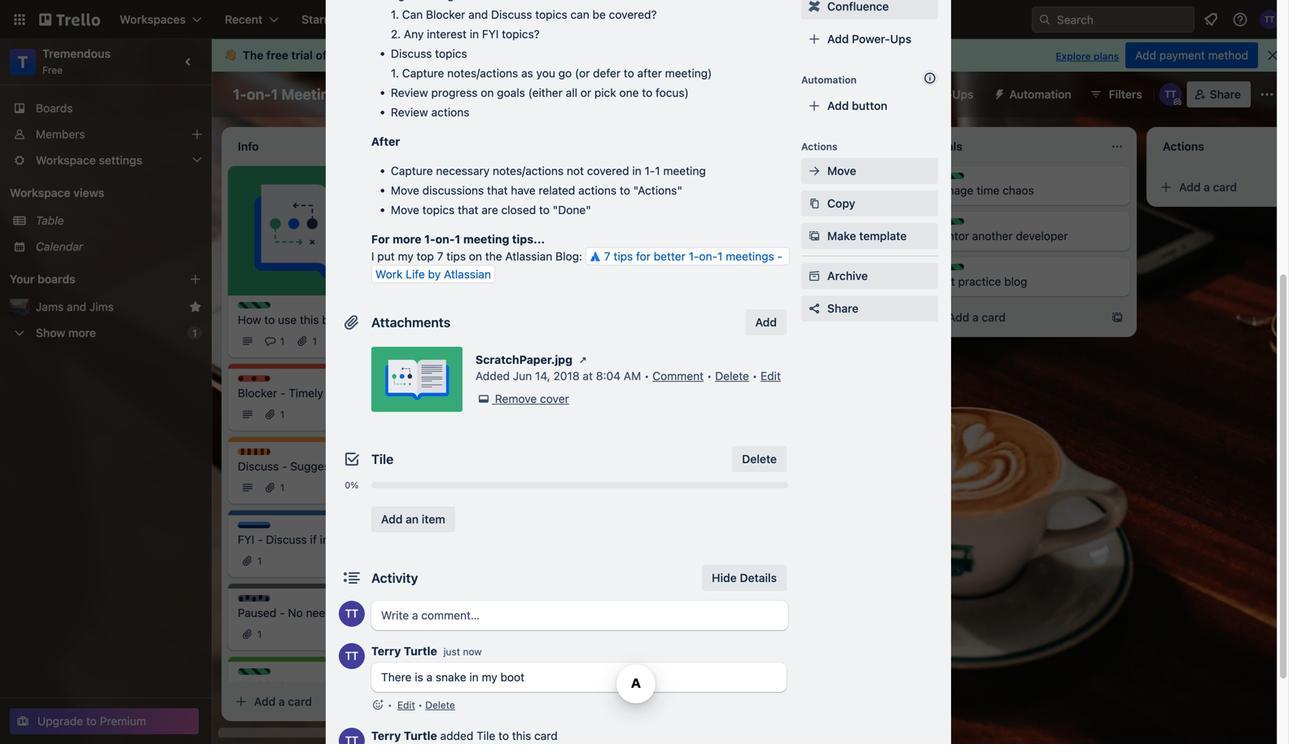 Task type: vqa. For each thing, say whether or not it's contained in the screenshot.
2nd Turtle
yes



Task type: describe. For each thing, give the bounding box(es) containing it.
starred icon image
[[189, 301, 202, 314]]

wave image
[[225, 48, 236, 63]]

goal best practice blog
[[932, 265, 1028, 288]]

back to home image
[[39, 7, 100, 33]]

drafted
[[491, 246, 529, 259]]

3 terry turtle (terryturtle) image from the top
[[339, 728, 365, 745]]

paused - no need to discuss (#0) link
[[238, 605, 420, 622]]

tips inside 7 tips for better 1-on-1 meetings - work life by atlassian
[[614, 250, 633, 263]]

0 horizontal spatial edit link
[[398, 700, 415, 711]]

goals inside discuss i've drafted my goals for the next few months. any feedback?
[[551, 246, 579, 259]]

snake
[[436, 671, 467, 684]]

plans
[[1094, 51, 1120, 62]]

hide details
[[712, 572, 777, 585]]

color: black, title: "paused" element
[[238, 596, 289, 608]]

1 down the 'how to use this board' link
[[313, 336, 317, 347]]

2 1. from the top
[[391, 66, 399, 80]]

stuck
[[534, 184, 562, 197]]

focus)
[[656, 86, 689, 99]]

0 horizontal spatial and
[[67, 300, 86, 314]]

- inside 7 tips for better 1-on-1 meetings - work life by atlassian
[[778, 250, 783, 263]]

0 vertical spatial delete link
[[716, 370, 750, 383]]

1 vertical spatial topics
[[435, 47, 468, 60]]

1 down blocker blocker - timely discussion (#4)
[[280, 409, 285, 420]]

private button
[[437, 81, 513, 108]]

0 vertical spatial delete
[[716, 370, 750, 383]]

more for for
[[393, 233, 422, 246]]

blog
[[1005, 275, 1028, 288]]

terry turtle added tile to this card
[[372, 730, 558, 743]]

feedback
[[809, 229, 858, 243]]

to inside paused paused - no need to discuss (#0)
[[335, 607, 346, 620]]

color: green, title: "goal" element for how to use this board
[[238, 302, 276, 315]]

1 down starred icon
[[192, 328, 197, 339]]

color: red, title: "blocker" element for the team is stuck on x, how can we move forward?
[[469, 173, 521, 185]]

color: green, title: "goal" element for best practice blog
[[932, 264, 970, 276]]

meeting inside for more 1-on-1 meeting tips... i put my top 7 tips on the atlassian blog:
[[464, 233, 510, 246]]

sm image for move
[[807, 163, 823, 179]]

goal mentor another developer
[[932, 219, 1069, 243]]

color: green, title: "goal" element for mentor another developer
[[932, 218, 970, 231]]

added
[[440, 730, 474, 743]]

Board name text field
[[225, 81, 404, 108]]

new training program
[[701, 184, 815, 197]]

to down the stuck
[[539, 203, 550, 217]]

be
[[593, 8, 606, 21]]

move link
[[802, 158, 939, 184]]

confluence button
[[780, 81, 879, 108]]

discuss discuss - suggested topic (#3)
[[238, 450, 402, 473]]

1 down "discuss discuss - suggested topic (#3)"
[[280, 482, 285, 494]]

(either
[[529, 86, 563, 99]]

open information menu image
[[1233, 11, 1249, 28]]

work
[[376, 268, 403, 281]]

goal for best
[[948, 265, 970, 276]]

show menu image
[[1260, 86, 1276, 103]]

can inside 1. can blocker and discuss topics can be covered? 2. any interest in fyi topics? discuss topics 1.  capture notes/actions as you go (or defer to after meeting) review progress on goals (either all or pick one to focus) review actions
[[571, 8, 590, 21]]

payment
[[1160, 48, 1206, 62]]

interest
[[427, 27, 467, 41]]

terry turtle just now
[[372, 645, 482, 658]]

calendar for calendar power-up
[[663, 88, 710, 101]]

automation inside "button"
[[1010, 88, 1072, 101]]

blocker blocker - timely discussion (#4)
[[238, 376, 408, 400]]

add button
[[746, 310, 787, 336]]

1 horizontal spatial tremendous
[[460, 48, 528, 62]]

turtle for added
[[404, 730, 437, 743]]

i've
[[469, 246, 488, 259]]

blocker inside 1. can blocker and discuss topics can be covered? 2. any interest in fyi topics? discuss topics 1.  capture notes/actions as you go (or defer to after meeting) review progress on goals (either all or pick one to focus) review actions
[[426, 8, 466, 21]]

discussion
[[327, 387, 382, 400]]

0 vertical spatial topics
[[536, 8, 568, 21]]

0 horizontal spatial ups
[[891, 32, 912, 46]]

discuss left suggested
[[238, 460, 279, 473]]

goal for mentor
[[948, 219, 970, 231]]

for more 1-on-1 meeting tips... i put my top 7 tips on the atlassian blog:
[[372, 233, 586, 263]]

1 inside text box
[[271, 86, 278, 103]]

for
[[372, 233, 390, 246]]

paused left no
[[238, 607, 277, 620]]

0 horizontal spatial tile
[[372, 452, 394, 467]]

jams and jims
[[36, 300, 114, 314]]

search image
[[1039, 13, 1052, 26]]

1 inside for more 1-on-1 meeting tips... i put my top 7 tips on the atlassian blog:
[[455, 233, 461, 246]]

manage time chaos link
[[932, 183, 1121, 199]]

terry for terry turtle just now
[[372, 645, 401, 658]]

0 vertical spatial terry turtle (terryturtle) image
[[1261, 10, 1280, 29]]

0 horizontal spatial create from template… image
[[417, 696, 430, 709]]

discussions
[[423, 184, 484, 197]]

report?
[[721, 246, 759, 259]]

1 vertical spatial that
[[458, 203, 479, 217]]

color: orange, title: "discuss" element for discuss - suggested topic (#3)
[[238, 449, 291, 461]]

blocker left timely
[[238, 387, 277, 400]]

1 horizontal spatial share
[[1211, 88, 1242, 101]]

developer
[[1016, 229, 1069, 243]]

life
[[406, 268, 425, 281]]

to right how
[[620, 184, 631, 197]]

paused paused - no need to discuss (#0)
[[238, 596, 415, 620]]

goal left '(#1)'
[[238, 680, 262, 693]]

notes/actions inside capture necessary notes/actions not covered in 1-1 meeting move discussions that have related actions to "actions" move topics that are closed to "done"
[[493, 164, 564, 178]]

1 down color: black, title: "paused" element at the bottom left of page
[[257, 629, 262, 640]]

free
[[267, 48, 289, 62]]

1- inside capture necessary notes/actions not covered in 1-1 meeting move discussions that have related actions to "actions" move topics that are closed to "done"
[[645, 164, 655, 178]]

topic
[[350, 460, 377, 473]]

related
[[539, 184, 576, 197]]

timely
[[289, 387, 324, 400]]

fyi up color: black, title: "paused" element at the bottom left of page
[[238, 533, 255, 547]]

primary element
[[0, 0, 1290, 39]]

to right one
[[642, 86, 653, 99]]

make template
[[828, 229, 907, 243]]

1 down use
[[280, 336, 285, 347]]

discuss inside fyi fyi - discuss if interested (#6)
[[266, 533, 307, 547]]

has
[[382, 48, 401, 62]]

0 vertical spatial create from template… image
[[649, 360, 662, 373]]

tremendous free
[[42, 47, 111, 76]]

color: orange, title: "discuss" element for new training program
[[701, 173, 733, 179]]

private
[[466, 88, 503, 101]]

7 inside for more 1-on-1 meeting tips... i put my top 7 tips on the atlassian blog:
[[437, 250, 444, 263]]

this inside goal how to use this board
[[300, 313, 319, 327]]

suggested
[[290, 460, 347, 473]]

1 vertical spatial tile
[[477, 730, 496, 743]]

(#0)
[[392, 607, 415, 620]]

power- for up
[[713, 88, 751, 101]]

0 horizontal spatial automation
[[802, 74, 857, 86]]

0 horizontal spatial premium
[[100, 715, 146, 728]]

discuss i've drafted my goals for the next few months. any feedback?
[[469, 235, 643, 275]]

meeting)
[[666, 66, 712, 80]]

sm image for archive
[[807, 268, 823, 284]]

sm image for copy
[[807, 196, 823, 212]]

how to use this board link
[[238, 312, 420, 328]]

program
[[770, 184, 815, 197]]

to right added
[[499, 730, 509, 743]]

1 vertical spatial delete link
[[733, 447, 787, 473]]

on inside 1. can blocker and discuss topics can be covered? 2. any interest in fyi topics? discuss topics 1.  capture notes/actions as you go (or defer to after meeting) review progress on goals (either all or pick one to focus) review actions
[[481, 86, 494, 99]]

item
[[422, 513, 446, 526]]

on inside "blocker the team is stuck on x, how can we move forward?"
[[565, 184, 578, 197]]

can inside "blocker the team is stuck on x, how can we move forward?"
[[620, 184, 639, 197]]

1- inside text box
[[233, 86, 247, 103]]

sm image for automation
[[987, 81, 1010, 104]]

copy link
[[802, 191, 939, 217]]

board link
[[517, 81, 586, 108]]

just
[[444, 647, 460, 658]]

2 vertical spatial delete link
[[426, 700, 455, 711]]

tremendous link
[[42, 47, 111, 60]]

0 horizontal spatial is
[[415, 671, 424, 684]]

atlassian inside for more 1-on-1 meeting tips... i put my top 7 tips on the atlassian blog:
[[506, 250, 553, 263]]

your
[[10, 273, 35, 286]]

capture inside capture necessary notes/actions not covered in 1-1 meeting move discussions that have related actions to "actions" move topics that are closed to "done"
[[391, 164, 433, 178]]

ups inside button
[[953, 88, 974, 101]]

calendar link
[[36, 239, 202, 255]]

boards
[[36, 101, 73, 115]]

goals inside 1. can blocker and discuss topics can be covered? 2. any interest in fyi topics? discuss topics 1.  capture notes/actions as you go (or defer to after meeting) review progress on goals (either all or pick one to focus) review actions
[[497, 86, 525, 99]]

table link
[[36, 213, 202, 229]]

now
[[463, 647, 482, 658]]

0 horizontal spatial for
[[441, 48, 457, 62]]

color: red, title: "blocker" element for blocker - timely discussion (#4)
[[238, 376, 290, 388]]

discuss down timely
[[254, 450, 291, 461]]

to inside goal how to use this board
[[264, 313, 275, 327]]

customize views image
[[594, 86, 610, 103]]

"actions"
[[634, 184, 683, 197]]

blocker down use
[[254, 376, 290, 388]]

14,
[[535, 370, 551, 383]]

0 vertical spatial edit link
[[761, 370, 781, 383]]

2 vertical spatial move
[[391, 203, 420, 217]]

- for blocker - timely discussion (#4)
[[280, 387, 286, 400]]

explore plans button
[[1056, 46, 1120, 66]]

board
[[322, 313, 353, 327]]

👋 the free trial of premium has ended for tremendous
[[225, 48, 528, 62]]

manage
[[932, 184, 974, 197]]

1 vertical spatial create from template… image
[[1111, 311, 1124, 324]]

topics inside capture necessary notes/actions not covered in 1-1 meeting move discussions that have related actions to "actions" move topics that are closed to "done"
[[423, 203, 455, 217]]

remove cover
[[495, 392, 569, 406]]

(#6)
[[376, 533, 399, 547]]

sm image up add power-ups link
[[807, 0, 823, 15]]

2 vertical spatial sm image
[[575, 352, 592, 368]]

on- inside for more 1-on-1 meeting tips... i put my top 7 tips on the atlassian blog:
[[436, 233, 455, 246]]

fyi inside 1. can blocker and discuss topics can be covered? 2. any interest in fyi topics? discuss topics 1.  capture notes/actions as you go (or defer to after meeting) review progress on goals (either all or pick one to focus) review actions
[[482, 27, 499, 41]]

add board image
[[189, 273, 202, 286]]

explore plans
[[1056, 51, 1120, 62]]

0 horizontal spatial share button
[[802, 296, 939, 322]]

on inside for more 1-on-1 meeting tips... i put my top 7 tips on the atlassian blog:
[[469, 250, 482, 263]]

to right upgrade
[[86, 715, 97, 728]]

goal for goal
[[254, 670, 276, 681]]

2 review from the top
[[391, 106, 428, 119]]

for inside 7 tips for better 1-on-1 meetings - work life by atlassian
[[636, 250, 651, 263]]

all
[[566, 86, 578, 99]]

calendar power-up
[[663, 88, 766, 101]]

add power-ups
[[828, 32, 912, 46]]

explore
[[1056, 51, 1092, 62]]

trial
[[291, 48, 313, 62]]

one
[[620, 86, 639, 99]]

tips...
[[512, 233, 545, 246]]

terry for terry turtle added tile to this card
[[372, 730, 401, 743]]

1 vertical spatial share
[[828, 302, 859, 315]]

views
[[73, 186, 104, 200]]

1 vertical spatial delete
[[742, 453, 777, 466]]

goal for how
[[254, 303, 276, 315]]

notes/actions inside 1. can blocker and discuss topics can be covered? 2. any interest in fyi topics? discuss topics 1.  capture notes/actions as you go (or defer to after meeting) review progress on goals (either all or pick one to focus) review actions
[[448, 66, 518, 80]]

discuss up topics?
[[491, 8, 532, 21]]

t link
[[10, 49, 36, 75]]

add power-ups link
[[802, 26, 939, 52]]

7 tips for better 1-on-1 meetings - work life by atlassian button
[[372, 247, 790, 284]]

discuss down 2.
[[391, 47, 432, 60]]

training
[[727, 184, 767, 197]]

power- inside button
[[915, 88, 953, 101]]

closed
[[502, 203, 536, 217]]



Task type: locate. For each thing, give the bounding box(es) containing it.
create from template… image down 'there is a snake in my boot'
[[417, 696, 430, 709]]

add a card button for topmost create from template… image
[[460, 354, 642, 380]]

1 vertical spatial and
[[67, 300, 86, 314]]

1 vertical spatial color: orange, title: "discuss" element
[[469, 235, 523, 247]]

color: blue, title: "fyi" element
[[238, 522, 271, 535]]

(#1)
[[265, 680, 286, 693]]

create from template… image
[[649, 360, 662, 373], [417, 696, 430, 709]]

on right the progress
[[481, 86, 494, 99]]

0 horizontal spatial you
[[537, 66, 556, 80]]

2 vertical spatial in
[[470, 671, 479, 684]]

make
[[828, 229, 857, 243]]

1 vertical spatial is
[[415, 671, 424, 684]]

1 vertical spatial move
[[391, 184, 420, 197]]

sm image inside archive link
[[807, 268, 823, 284]]

1 terry turtle (terryturtle) image from the top
[[339, 601, 365, 627]]

goal left time
[[948, 174, 970, 185]]

the inside can you please give feedback on the report?
[[701, 246, 718, 259]]

1.
[[391, 8, 399, 21], [391, 66, 399, 80]]

any for feedback?
[[537, 262, 557, 275]]

2 horizontal spatial sm image
[[987, 81, 1010, 104]]

ups left automation "button"
[[953, 88, 974, 101]]

for inside discuss i've drafted my goals for the next few months. any feedback?
[[582, 246, 597, 259]]

sm image
[[807, 0, 823, 15], [807, 196, 823, 212], [807, 228, 823, 244], [807, 268, 823, 284], [476, 391, 492, 407]]

1 horizontal spatial and
[[469, 8, 488, 21]]

add a card button for the leftmost create from template… image
[[228, 689, 411, 715]]

blocker the team is stuck on x, how can we move forward?
[[469, 174, 657, 213]]

- for paused - no need to discuss (#0)
[[280, 607, 285, 620]]

0 horizontal spatial this
[[300, 313, 319, 327]]

is up the forward?
[[522, 184, 530, 197]]

tips inside for more 1-on-1 meeting tips... i put my top 7 tips on the atlassian blog:
[[447, 250, 466, 263]]

1 horizontal spatial on-
[[436, 233, 455, 246]]

1 horizontal spatial edit link
[[761, 370, 781, 383]]

actions inside capture necessary notes/actions not covered in 1-1 meeting move discussions that have related actions to "actions" move topics that are closed to "done"
[[579, 184, 617, 197]]

filters button
[[1085, 81, 1148, 108]]

the for blocker
[[469, 184, 489, 197]]

color: green, title: "goal" element for goal (#1)
[[238, 669, 276, 681]]

can up report?
[[701, 229, 722, 243]]

1 vertical spatial you
[[725, 229, 744, 243]]

0 horizontal spatial create from template… image
[[880, 282, 893, 295]]

added
[[476, 370, 510, 383]]

any inside discuss i've drafted my goals for the next few months. any feedback?
[[537, 262, 557, 275]]

0 vertical spatial that
[[487, 184, 508, 197]]

to up one
[[624, 66, 635, 80]]

that up are
[[487, 184, 508, 197]]

2 terry from the top
[[372, 730, 401, 743]]

1 horizontal spatial ups
[[953, 88, 974, 101]]

topics?
[[502, 27, 540, 41]]

are
[[482, 203, 498, 217]]

method
[[1209, 48, 1249, 62]]

how
[[238, 313, 261, 327]]

1 horizontal spatial the
[[600, 246, 617, 259]]

goal inside goal manage time chaos
[[948, 174, 970, 185]]

automation
[[802, 74, 857, 86], [1010, 88, 1072, 101]]

sm image left archive
[[807, 268, 823, 284]]

0 vertical spatial terry turtle (terryturtle) image
[[339, 601, 365, 627]]

share down "method"
[[1211, 88, 1242, 101]]

0 vertical spatial you
[[537, 66, 556, 80]]

1 horizontal spatial tile
[[477, 730, 496, 743]]

goal for manage
[[948, 174, 970, 185]]

add inside banner
[[1136, 48, 1157, 62]]

in right interest
[[470, 27, 479, 41]]

1 vertical spatial calendar
[[36, 240, 83, 253]]

feedback?
[[560, 262, 615, 275]]

1 vertical spatial terry turtle (terryturtle) image
[[1160, 83, 1183, 106]]

1 turtle from the top
[[404, 645, 437, 658]]

capture necessary notes/actions not covered in 1-1 meeting move discussions that have related actions to "actions" move topics that are closed to "done"
[[391, 164, 706, 217]]

the up move
[[469, 184, 489, 197]]

0 horizontal spatial my
[[398, 250, 414, 263]]

1 horizontal spatial color: red, title: "blocker" element
[[469, 173, 521, 185]]

add reaction image
[[372, 698, 385, 714]]

goal left use
[[254, 303, 276, 315]]

1 1. from the top
[[391, 8, 399, 21]]

fyi fyi - discuss if interested (#6)
[[238, 523, 399, 547]]

1- inside for more 1-on-1 meeting tips... i put my top 7 tips on the atlassian blog:
[[425, 233, 436, 246]]

- left timely
[[280, 387, 286, 400]]

chaos
[[1003, 184, 1035, 197]]

1 vertical spatial capture
[[391, 164, 433, 178]]

jims
[[89, 300, 114, 314]]

turtle down • at the left bottom of the page
[[404, 730, 437, 743]]

review down ended
[[391, 86, 428, 99]]

0 vertical spatial notes/actions
[[448, 66, 518, 80]]

goal down color: black, title: "paused" element at the bottom left of page
[[254, 670, 276, 681]]

1 horizontal spatial 7
[[605, 250, 611, 263]]

1 horizontal spatial this
[[512, 730, 532, 743]]

in right snake
[[470, 671, 479, 684]]

0 vertical spatial actions
[[432, 106, 470, 119]]

terry turtle (terryturtle) image down payment
[[1160, 83, 1183, 106]]

my inside discuss i've drafted my goals for the next few months. any feedback?
[[532, 246, 548, 259]]

hide
[[712, 572, 737, 585]]

you inside can you please give feedback on the report?
[[725, 229, 744, 243]]

color: green, title: "goal" element for manage time chaos
[[932, 173, 970, 185]]

team
[[493, 184, 519, 197]]

share button
[[1188, 81, 1252, 108], [802, 296, 939, 322]]

- inside fyi fyi - discuss if interested (#6)
[[258, 533, 263, 547]]

move
[[828, 164, 857, 178], [391, 184, 420, 197], [391, 203, 420, 217]]

on
[[481, 86, 494, 99], [565, 184, 578, 197], [861, 229, 874, 243], [469, 250, 482, 263]]

2 turtle from the top
[[404, 730, 437, 743]]

banner
[[212, 39, 1290, 72]]

0 vertical spatial more
[[393, 233, 422, 246]]

1 vertical spatial color: red, title: "blocker" element
[[238, 376, 290, 388]]

1 horizontal spatial actions
[[579, 184, 617, 197]]

0 horizontal spatial can
[[402, 8, 423, 21]]

fyi down the create on the left
[[482, 27, 499, 41]]

1 horizontal spatial premium
[[330, 48, 379, 62]]

the inside discuss i've drafted my goals for the next few months. any feedback?
[[600, 246, 617, 259]]

goal down manage
[[948, 219, 970, 231]]

0 horizontal spatial terry turtle (terryturtle) image
[[1160, 83, 1183, 106]]

1 horizontal spatial create from template… image
[[1111, 311, 1124, 324]]

0 vertical spatial the
[[243, 48, 264, 62]]

terry turtle (terryturtle) image right need
[[339, 601, 365, 627]]

terry down 'add reaction' image
[[372, 730, 401, 743]]

2 horizontal spatial the
[[701, 246, 718, 259]]

1 vertical spatial notes/actions
[[493, 164, 564, 178]]

calendar for calendar
[[36, 240, 83, 253]]

1- down wave image
[[233, 86, 247, 103]]

1 vertical spatial premium
[[100, 715, 146, 728]]

for left better in the top right of the page
[[636, 250, 651, 263]]

the inside banner
[[243, 48, 264, 62]]

edit link down add button
[[761, 370, 781, 383]]

the inside for more 1-on-1 meeting tips... i put my top 7 tips on the atlassian blog:
[[485, 250, 502, 263]]

is inside "blocker the team is stuck on x, how can we move forward?"
[[522, 184, 530, 197]]

- inside paused paused - no need to discuss (#0)
[[280, 607, 285, 620]]

1 horizontal spatial calendar
[[663, 88, 710, 101]]

there is a snake in my boot
[[381, 671, 525, 684]]

1 horizontal spatial you
[[725, 229, 744, 243]]

1 vertical spatial atlassian
[[444, 268, 491, 281]]

1 left meeting
[[271, 86, 278, 103]]

more for show
[[68, 326, 96, 340]]

card
[[1214, 180, 1238, 194], [982, 311, 1006, 324], [519, 360, 544, 373], [288, 695, 312, 709], [535, 730, 558, 743]]

edit down add button
[[761, 370, 781, 383]]

👋
[[225, 48, 236, 62]]

sm image
[[987, 81, 1010, 104], [807, 163, 823, 179], [575, 352, 592, 368]]

the inside "blocker the team is stuck on x, how can we move forward?"
[[469, 184, 489, 197]]

premium right upgrade
[[100, 715, 146, 728]]

create from template… image
[[880, 282, 893, 295], [1111, 311, 1124, 324]]

your boards with 2 items element
[[10, 270, 165, 289]]

0 vertical spatial and
[[469, 8, 488, 21]]

1 horizontal spatial the
[[469, 184, 489, 197]]

can inside can you please give feedback on the report?
[[701, 229, 722, 243]]

on- inside text box
[[247, 86, 271, 103]]

- inside "discuss discuss - suggested topic (#3)"
[[282, 460, 287, 473]]

you
[[537, 66, 556, 80], [725, 229, 744, 243]]

can up ended
[[402, 8, 423, 21]]

power-ups button
[[882, 81, 984, 108]]

goal how to use this board
[[238, 303, 353, 327]]

0 horizontal spatial actions
[[432, 106, 470, 119]]

2 horizontal spatial on-
[[700, 250, 718, 263]]

upgrade
[[37, 715, 83, 728]]

more inside for more 1-on-1 meeting tips... i put my top 7 tips on the atlassian blog:
[[393, 233, 422, 246]]

sm image inside make template link
[[807, 228, 823, 244]]

color: orange, title: "discuss" element
[[701, 173, 733, 179], [469, 235, 523, 247], [238, 449, 291, 461]]

sm image inside move link
[[807, 163, 823, 179]]

power- right focus)
[[713, 88, 751, 101]]

2 vertical spatial terry turtle (terryturtle) image
[[339, 728, 365, 745]]

0 vertical spatial in
[[470, 27, 479, 41]]

in up "actions"
[[633, 164, 642, 178]]

discuss - suggested topic (#3) link
[[238, 459, 420, 475]]

upgrade to premium
[[37, 715, 146, 728]]

1 vertical spatial goals
[[551, 246, 579, 259]]

add button
[[828, 99, 888, 112]]

2 terry turtle (terryturtle) image from the top
[[339, 644, 365, 670]]

am
[[624, 370, 641, 383]]

add an item button
[[372, 507, 455, 533]]

boards
[[38, 273, 76, 286]]

go
[[559, 66, 572, 80]]

any inside 1. can blocker and discuss topics can be covered? 2. any interest in fyi topics? discuss topics 1.  capture notes/actions as you go (or defer to after meeting) review progress on goals (either all or pick one to focus) review actions
[[404, 27, 424, 41]]

goal inside goal how to use this board
[[254, 303, 276, 315]]

terry turtle (terryturtle) image right open information menu "icon" on the right top of the page
[[1261, 10, 1280, 29]]

0 horizontal spatial 7
[[437, 250, 444, 263]]

template
[[860, 229, 907, 243]]

turtle for just
[[404, 645, 437, 658]]

automation button
[[987, 81, 1082, 108]]

up
[[751, 88, 766, 101]]

atlassian down 'i've'
[[444, 268, 491, 281]]

months.
[[491, 262, 534, 275]]

1- up top
[[425, 233, 436, 246]]

1 vertical spatial edit link
[[398, 700, 415, 711]]

1-
[[233, 86, 247, 103], [645, 164, 655, 178], [425, 233, 436, 246], [689, 250, 700, 263]]

0 horizontal spatial tremendous
[[42, 47, 111, 60]]

confluence
[[807, 88, 869, 101]]

turtle left just
[[404, 645, 437, 658]]

color: green, title: "goal" element
[[932, 173, 970, 185], [932, 218, 970, 231], [932, 264, 970, 276], [238, 302, 276, 315], [238, 669, 276, 681]]

is right there
[[415, 671, 424, 684]]

1 down color: blue, title: "fyi" element
[[257, 556, 262, 567]]

can you please give feedback on the report?
[[701, 229, 874, 259]]

0 vertical spatial create from template… image
[[880, 282, 893, 295]]

1 horizontal spatial any
[[537, 262, 557, 275]]

automation up confluence
[[802, 74, 857, 86]]

1 horizontal spatial power-
[[852, 32, 891, 46]]

move up copy
[[828, 164, 857, 178]]

on- left report?
[[700, 250, 718, 263]]

2 tips from the left
[[614, 250, 633, 263]]

if
[[310, 533, 317, 547]]

actions inside 1. can blocker and discuss topics can be covered? 2. any interest in fyi topics? discuss topics 1.  capture notes/actions as you go (or defer to after meeting) review progress on goals (either all or pick one to focus) review actions
[[432, 106, 470, 119]]

paused left need
[[254, 596, 289, 608]]

show
[[36, 326, 65, 340]]

0 vertical spatial premium
[[330, 48, 379, 62]]

1 7 from the left
[[437, 250, 444, 263]]

blocker inside "blocker the team is stuck on x, how can we move forward?"
[[486, 174, 521, 185]]

the for report?
[[701, 246, 718, 259]]

0 vertical spatial share
[[1211, 88, 1242, 101]]

in inside capture necessary notes/actions not covered in 1-1 meeting move discussions that have related actions to "actions" move topics that are closed to "done"
[[633, 164, 642, 178]]

sm image inside copy "link"
[[807, 196, 823, 212]]

color: orange, title: "discuss" element up new
[[701, 173, 733, 179]]

color: orange, title: "discuss" element for i've drafted my goals for the next few months. any feedback?
[[469, 235, 523, 247]]

add payment method button
[[1126, 42, 1259, 68]]

0 vertical spatial 1.
[[391, 8, 399, 21]]

1 horizontal spatial my
[[482, 671, 498, 684]]

goal inside "goal best practice blog"
[[948, 265, 970, 276]]

notes/actions
[[448, 66, 518, 80], [493, 164, 564, 178]]

fyi left if
[[254, 523, 269, 535]]

1 horizontal spatial goals
[[551, 246, 579, 259]]

8:04
[[596, 370, 621, 383]]

jams
[[36, 300, 64, 314]]

0 horizontal spatial meeting
[[464, 233, 510, 246]]

on left drafted
[[469, 250, 482, 263]]

terry turtle (terryturtle) image up goal (#1) link
[[339, 644, 365, 670]]

0 notifications image
[[1202, 10, 1221, 29]]

premium
[[330, 48, 379, 62], [100, 715, 146, 728]]

meeting down are
[[464, 233, 510, 246]]

goal down 'mentor'
[[948, 265, 970, 276]]

1 vertical spatial more
[[68, 326, 96, 340]]

an
[[406, 513, 419, 526]]

power- for ups
[[852, 32, 891, 46]]

remove cover link
[[476, 391, 569, 407]]

sm image inside automation "button"
[[987, 81, 1010, 104]]

1
[[271, 86, 278, 103], [655, 164, 661, 178], [455, 233, 461, 246], [718, 250, 723, 263], [192, 328, 197, 339], [280, 336, 285, 347], [313, 336, 317, 347], [280, 409, 285, 420], [280, 482, 285, 494], [257, 556, 262, 567], [257, 629, 262, 640]]

on- down free
[[247, 86, 271, 103]]

any for interest
[[404, 27, 424, 41]]

review down star or unstar board icon
[[391, 106, 428, 119]]

terry turtle (terryturtle) image
[[339, 601, 365, 627], [339, 644, 365, 670], [339, 728, 365, 745]]

1 vertical spatial actions
[[579, 184, 617, 197]]

in inside 1. can blocker and discuss topics can be covered? 2. any interest in fyi topics? discuss topics 1.  capture notes/actions as you go (or defer to after meeting) review progress on goals (either all or pick one to focus) review actions
[[470, 27, 479, 41]]

1 tips from the left
[[447, 250, 466, 263]]

move up put
[[391, 203, 420, 217]]

my inside for more 1-on-1 meeting tips... i put my top 7 tips on the atlassian blog:
[[398, 250, 414, 263]]

meetings
[[726, 250, 775, 263]]

0 vertical spatial meeting
[[664, 164, 706, 178]]

workspace views
[[10, 186, 104, 200]]

0 horizontal spatial edit
[[398, 700, 415, 711]]

1- right better in the top right of the page
[[689, 250, 700, 263]]

to left use
[[264, 313, 275, 327]]

add a card button for the bottom create from template… icon
[[922, 305, 1105, 331]]

2 horizontal spatial color: orange, title: "discuss" element
[[701, 173, 733, 179]]

0 vertical spatial review
[[391, 86, 428, 99]]

discuss inside discuss i've drafted my goals for the next few months. any feedback?
[[486, 235, 523, 247]]

notes/actions up have
[[493, 164, 564, 178]]

0 vertical spatial tile
[[372, 452, 394, 467]]

upgrade to premium link
[[10, 709, 199, 735]]

capture inside 1. can blocker and discuss topics can be covered? 2. any interest in fyi topics? discuss topics 1.  capture notes/actions as you go (or defer to after meeting) review progress on goals (either all or pick one to focus) review actions
[[402, 66, 444, 80]]

1 horizontal spatial terry turtle (terryturtle) image
[[1261, 10, 1280, 29]]

1 horizontal spatial for
[[582, 246, 597, 259]]

1 vertical spatial on-
[[436, 233, 455, 246]]

on inside can you please give feedback on the report?
[[861, 229, 874, 243]]

on- left 'i've'
[[436, 233, 455, 246]]

on- inside 7 tips for better 1-on-1 meetings - work life by atlassian
[[700, 250, 718, 263]]

the right 👋
[[243, 48, 264, 62]]

on left x,
[[565, 184, 578, 197]]

color: orange, title: "discuss" element up color: blue, title: "fyi" element
[[238, 449, 291, 461]]

2 vertical spatial delete
[[426, 700, 455, 711]]

star or unstar board image
[[414, 88, 427, 101]]

no
[[288, 607, 303, 620]]

- for discuss - suggested topic (#3)
[[282, 460, 287, 473]]

1. up 2.
[[391, 8, 399, 21]]

attachments
[[372, 315, 451, 330]]

terry turtle (terryturtle) image down goal (#1) link
[[339, 728, 365, 745]]

my left the blog:
[[532, 246, 548, 259]]

cover
[[540, 392, 569, 406]]

0 horizontal spatial on-
[[247, 86, 271, 103]]

Search field
[[1052, 7, 1195, 32]]

1 horizontal spatial sm image
[[807, 163, 823, 179]]

actions down the progress
[[432, 106, 470, 119]]

share button down archive link
[[802, 296, 939, 322]]

tremendous
[[42, 47, 111, 60], [460, 48, 528, 62]]

0 vertical spatial move
[[828, 164, 857, 178]]

fyi - discuss if interested (#6) link
[[238, 532, 420, 548]]

1. can blocker and discuss topics can be covered? 2. any interest in fyi topics? discuss topics 1.  capture notes/actions as you go (or defer to after meeting) review progress on goals (either all or pick one to focus) review actions
[[391, 8, 712, 119]]

filters
[[1110, 88, 1143, 101]]

0 vertical spatial share button
[[1188, 81, 1252, 108]]

- for fyi - discuss if interested (#6)
[[258, 533, 263, 547]]

pick
[[595, 86, 617, 99]]

my left boot
[[482, 671, 498, 684]]

share button down "method"
[[1188, 81, 1252, 108]]

that
[[487, 184, 508, 197], [458, 203, 479, 217]]

can
[[571, 8, 590, 21], [620, 184, 639, 197]]

my left top
[[398, 250, 414, 263]]

1 inside capture necessary notes/actions not covered in 1-1 meeting move discussions that have related actions to "actions" move topics that are closed to "done"
[[655, 164, 661, 178]]

7 left next
[[605, 250, 611, 263]]

7 right top
[[437, 250, 444, 263]]

1 vertical spatial this
[[512, 730, 532, 743]]

interested
[[320, 533, 373, 547]]

edit left • at the left bottom of the page
[[398, 700, 415, 711]]

0 vertical spatial color: orange, title: "discuss" element
[[701, 173, 733, 179]]

banner containing 👋
[[212, 39, 1290, 72]]

1 inside 7 tips for better 1-on-1 meetings - work life by atlassian
[[718, 250, 723, 263]]

sm image for remove cover
[[476, 391, 492, 407]]

ups up power-ups button
[[891, 32, 912, 46]]

color: red, title: "blocker" element up move
[[469, 173, 521, 185]]

- left no
[[280, 607, 285, 620]]

7 inside 7 tips for better 1-on-1 meetings - work life by atlassian
[[605, 250, 611, 263]]

0 vertical spatial this
[[300, 313, 319, 327]]

after
[[638, 66, 662, 80]]

this down boot
[[512, 730, 532, 743]]

0 vertical spatial is
[[522, 184, 530, 197]]

1 horizontal spatial meeting
[[664, 164, 706, 178]]

1 horizontal spatial color: orange, title: "discuss" element
[[469, 235, 523, 247]]

can left we
[[620, 184, 639, 197]]

1- inside 7 tips for better 1-on-1 meetings - work life by atlassian
[[689, 250, 700, 263]]

0%
[[345, 480, 359, 491]]

1 review from the top
[[391, 86, 428, 99]]

1- up we
[[645, 164, 655, 178]]

premium right of
[[330, 48, 379, 62]]

terry up there
[[372, 645, 401, 658]]

to right need
[[335, 607, 346, 620]]

can inside 1. can blocker and discuss topics can be covered? 2. any interest in fyi topics? discuss topics 1.  capture notes/actions as you go (or defer to after meeting) review progress on goals (either all or pick one to focus) review actions
[[402, 8, 423, 21]]

discuss up months.
[[486, 235, 523, 247]]

on right make
[[861, 229, 874, 243]]

more down jams and jims
[[68, 326, 96, 340]]

ended
[[404, 48, 438, 62]]

0 horizontal spatial can
[[571, 8, 590, 21]]

the for 👋
[[243, 48, 264, 62]]

and inside 1. can blocker and discuss topics can be covered? 2. any interest in fyi topics? discuss topics 1.  capture notes/actions as you go (or defer to after meeting) review progress on goals (either all or pick one to focus) review actions
[[469, 8, 488, 21]]

1 terry from the top
[[372, 645, 401, 658]]

discuss left if
[[266, 533, 307, 547]]

- inside blocker blocker - timely discussion (#4)
[[280, 387, 286, 400]]

atlassian
[[506, 250, 553, 263], [444, 268, 491, 281]]

mentor another developer link
[[932, 228, 1121, 244]]

edit for edit • delete
[[398, 700, 415, 711]]

power- right the button
[[915, 88, 953, 101]]

practice
[[959, 275, 1002, 288]]

power- up confluence
[[852, 32, 891, 46]]

goal inside goal mentor another developer
[[948, 219, 970, 231]]

power-ups
[[915, 88, 974, 101]]

terry turtle (terryturtle) image
[[1261, 10, 1280, 29], [1160, 83, 1183, 106]]

actions
[[802, 141, 838, 152]]

atlassian inside 7 tips for better 1-on-1 meetings - work life by atlassian
[[444, 268, 491, 281]]

color: green, title: "goal" element down color: black, title: "paused" element at the bottom left of page
[[238, 669, 276, 681]]

that left are
[[458, 203, 479, 217]]

1 horizontal spatial share button
[[1188, 81, 1252, 108]]

color: red, title: "blocker" element
[[469, 173, 521, 185], [238, 376, 290, 388]]

2 7 from the left
[[605, 250, 611, 263]]

1 vertical spatial create from template… image
[[417, 696, 430, 709]]

share down archive
[[828, 302, 859, 315]]

sm image left copy
[[807, 196, 823, 212]]

0 vertical spatial color: red, title: "blocker" element
[[469, 173, 521, 185]]

the for next
[[600, 246, 617, 259]]

2 horizontal spatial power-
[[915, 88, 953, 101]]

meeting inside capture necessary notes/actions not covered in 1-1 meeting move discussions that have related actions to "actions" move topics that are closed to "done"
[[664, 164, 706, 178]]

defer
[[593, 66, 621, 80]]

you inside 1. can blocker and discuss topics can be covered? 2. any interest in fyi topics? discuss topics 1.  capture notes/actions as you go (or defer to after meeting) review progress on goals (either all or pick one to focus) review actions
[[537, 66, 556, 80]]

edit for edit
[[761, 370, 781, 383]]

sm image for make template
[[807, 228, 823, 244]]

the
[[600, 246, 617, 259], [701, 246, 718, 259], [485, 250, 502, 263]]

sm image up at
[[575, 352, 592, 368]]

0 horizontal spatial atlassian
[[444, 268, 491, 281]]

Write a comment text field
[[372, 601, 789, 631]]

1 left 'i've'
[[455, 233, 461, 246]]

0 horizontal spatial tips
[[447, 250, 466, 263]]



